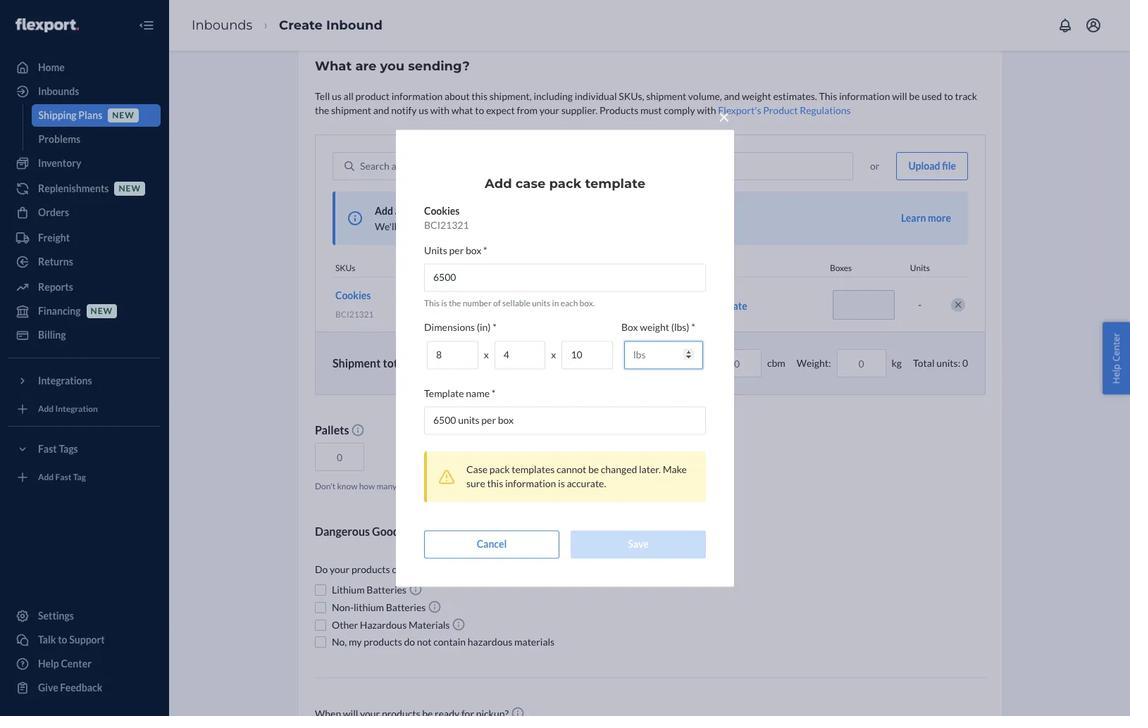 Task type: vqa. For each thing, say whether or not it's contained in the screenshot.
contain
yes



Task type: describe. For each thing, give the bounding box(es) containing it.
case for + add case pack template
[[663, 300, 683, 312]]

lithium batteries
[[332, 584, 409, 596]]

Number of boxes number field
[[833, 290, 895, 320]]

tell
[[315, 90, 330, 102]]

settings
[[38, 610, 74, 622]]

case
[[467, 464, 488, 476]]

comply
[[664, 104, 695, 116]]

case pack templates cannot be changed later. make sure this information is accurate.
[[467, 464, 687, 490]]

1 horizontal spatial shipment
[[646, 90, 687, 102]]

1 vertical spatial shipment
[[331, 104, 371, 116]]

1 vertical spatial for
[[491, 221, 504, 233]]

skus,
[[619, 90, 644, 102]]

cargo?
[[486, 482, 510, 492]]

don't
[[315, 482, 336, 492]]

other hazardous materials
[[332, 620, 452, 632]]

regulations
[[800, 104, 851, 116]]

save
[[628, 538, 649, 550]]

0 horizontal spatial 0 text field
[[315, 443, 364, 472]]

notify
[[391, 104, 417, 116]]

inbounds link inside breadcrumbs navigation
[[192, 17, 253, 33]]

bci21321 inside × "document"
[[424, 219, 469, 231]]

loose
[[465, 482, 484, 492]]

totals
[[383, 357, 412, 370]]

* right box
[[483, 245, 487, 256]]

cookies bci21321
[[424, 205, 469, 231]]

pack inside add a case pack template for each product. we'll save this information for future inbounds.
[[424, 205, 444, 217]]

0 horizontal spatial us
[[332, 90, 342, 102]]

1 vertical spatial fast
[[55, 472, 71, 483]]

add for add fast tag
[[38, 472, 54, 483]]

each inside × "document"
[[561, 298, 578, 309]]

1 vertical spatial and
[[373, 104, 389, 116]]

products
[[364, 637, 402, 649]]

inventory
[[38, 157, 81, 169]]

box.
[[580, 298, 595, 309]]

1 horizontal spatial or
[[870, 160, 880, 172]]

home link
[[8, 56, 161, 79]]

dangerous goods
[[315, 525, 405, 539]]

will
[[892, 90, 907, 102]]

close navigation image
[[138, 17, 155, 34]]

0 horizontal spatial or
[[425, 482, 433, 492]]

product
[[356, 90, 390, 102]]

track
[[955, 90, 978, 102]]

boxes
[[830, 263, 852, 273]]

pallets
[[315, 424, 351, 437]]

template name *
[[424, 388, 496, 400]]

help center button
[[1103, 322, 1130, 395]]

number
[[463, 298, 492, 309]]

1 x from the left
[[484, 349, 489, 361]]

many
[[377, 482, 397, 492]]

your
[[540, 104, 560, 116]]

financing
[[38, 305, 81, 317]]

be inside case pack templates cannot be changed later. make sure this information is accurate.
[[588, 464, 599, 476]]

1 with from the left
[[430, 104, 450, 116]]

in
[[552, 298, 559, 309]]

0
[[963, 358, 968, 369]]

reports
[[38, 281, 73, 293]]

cannot
[[557, 464, 587, 476]]

2 with from the left
[[697, 104, 716, 116]]

is inside case pack templates cannot be changed later. make sure this information is accurate.
[[558, 478, 565, 490]]

cbm
[[767, 358, 786, 369]]

weight inside tell us all product information about this shipment, including individual skus, shipment volume, and weight estimates. this information will be used to track the shipment and notify us with what to expect from your supplier. products must comply with
[[742, 90, 772, 102]]

later.
[[639, 464, 661, 476]]

add a case pack template for each product. we'll save this information for future inbounds.
[[375, 205, 576, 233]]

to inside talk to support button
[[58, 634, 67, 646]]

a
[[395, 205, 400, 217]]

information inside add a case pack template for each product. we'll save this information for future inbounds.
[[438, 221, 489, 233]]

case inside × "document"
[[516, 176, 546, 192]]

× button
[[714, 101, 734, 128]]

1 vertical spatial center
[[61, 658, 92, 670]]

template inside × "document"
[[585, 176, 646, 192]]

templates
[[512, 464, 555, 476]]

0 horizontal spatial bci21321
[[335, 309, 374, 320]]

add right +
[[643, 300, 662, 312]]

be inside tell us all product information about this shipment, including individual skus, shipment volume, and weight estimates. this information will be used to track the shipment and notify us with what to expect from your supplier. products must comply with
[[909, 90, 920, 102]]

tags
[[59, 443, 78, 455]]

template for add a case pack template for each product. we'll save this information for future inbounds.
[[446, 205, 486, 217]]

units for units
[[910, 263, 930, 273]]

add for add integration
[[38, 404, 54, 415]]

create
[[279, 17, 323, 33]]

0 text field
[[713, 350, 762, 378]]

× document
[[396, 101, 734, 587]]

new for replenishments
[[119, 184, 141, 194]]

case for add a case pack template for each product. we'll save this information for future inbounds.
[[402, 205, 422, 217]]

support
[[69, 634, 105, 646]]

cu
[[446, 358, 456, 369]]

non-lithium batteries
[[332, 602, 428, 614]]

add for add case pack template
[[485, 176, 512, 192]]

volume,
[[688, 90, 722, 102]]

* right (lbs)
[[692, 321, 696, 333]]

inbounds inside breadcrumbs navigation
[[192, 17, 253, 33]]

plans
[[78, 109, 102, 121]]

what are you sending?
[[315, 58, 470, 74]]

sending
[[434, 482, 463, 492]]

shipping
[[38, 109, 77, 121]]

talk to support button
[[8, 629, 161, 652]]

2 horizontal spatial to
[[944, 90, 953, 102]]

name
[[466, 388, 490, 400]]

this inside case pack templates cannot be changed later. make sure this information is accurate.
[[487, 478, 503, 490]]

1 vertical spatial batteries
[[386, 602, 426, 614]]

cookies link
[[335, 290, 371, 302]]

skus
[[335, 263, 356, 273]]

units for units per box *
[[424, 245, 447, 256]]

1 vertical spatial us
[[419, 104, 429, 116]]

product.
[[526, 205, 563, 217]]

this inside add a case pack template for each product. we'll save this information for future inbounds.
[[420, 221, 436, 233]]

information left will
[[839, 90, 890, 102]]

other
[[332, 620, 358, 632]]

more
[[928, 212, 951, 224]]

help center link
[[8, 653, 161, 676]]

this is the number of sellable units in each box.
[[424, 298, 595, 309]]

orders link
[[8, 202, 161, 224]]

none text field inside × "document"
[[424, 407, 706, 435]]

cbm/kg
[[505, 358, 537, 369]]

help inside help center button
[[1110, 364, 1123, 384]]

inbound
[[326, 17, 383, 33]]

shipping plans
[[38, 109, 102, 121]]

billing
[[38, 329, 66, 341]]

hazardous
[[468, 637, 513, 649]]

fast tags button
[[8, 438, 161, 461]]

problems
[[38, 133, 80, 145]]



Task type: locate. For each thing, give the bounding box(es) containing it.
1 horizontal spatial is
[[558, 478, 565, 490]]

0 horizontal spatial the
[[315, 104, 329, 116]]

box
[[622, 321, 638, 333]]

shipment up the 'comply'
[[646, 90, 687, 102]]

2 horizontal spatial case
[[663, 300, 683, 312]]

the inside × "document"
[[449, 298, 461, 309]]

pack up cargo?
[[490, 464, 510, 476]]

learn
[[901, 212, 926, 224]]

flexport's product regulations button
[[718, 104, 851, 118]]

new down reports link
[[91, 306, 113, 317]]

0 vertical spatial units
[[424, 245, 447, 256]]

x left l "number field"
[[551, 349, 556, 361]]

each up future
[[503, 205, 524, 217]]

replenishments
[[38, 183, 109, 195]]

new right plans
[[112, 110, 134, 121]]

units up -
[[910, 263, 930, 273]]

0 horizontal spatial shipment
[[331, 104, 371, 116]]

0 horizontal spatial template
[[446, 205, 486, 217]]

talk
[[38, 634, 56, 646]]

2 horizontal spatial template
[[708, 300, 748, 312]]

0 horizontal spatial units
[[424, 245, 447, 256]]

case right a
[[402, 205, 422, 217]]

cookies up units per box *
[[424, 205, 460, 217]]

add left integration
[[38, 404, 54, 415]]

bci21321 up units per box *
[[424, 219, 469, 231]]

box weight (lbs) *
[[622, 321, 696, 333]]

1 vertical spatial be
[[588, 464, 599, 476]]

shipment down all
[[331, 104, 371, 116]]

1 horizontal spatial inbounds link
[[192, 17, 253, 33]]

0 horizontal spatial inbounds link
[[8, 80, 161, 103]]

the
[[315, 104, 329, 116], [449, 298, 461, 309]]

row
[[333, 277, 968, 332]]

0 vertical spatial shipment
[[646, 90, 687, 102]]

estimates.
[[773, 90, 817, 102]]

1 vertical spatial is
[[558, 478, 565, 490]]

settings link
[[8, 605, 161, 628]]

this inside tell us all product information about this shipment, including individual skus, shipment volume, and weight estimates. this information will be used to track the shipment and notify us with what to expect from your supplier. products must comply with
[[472, 90, 488, 102]]

add for add a case pack template for each product. we'll save this information for future inbounds.
[[375, 205, 393, 217]]

all
[[344, 90, 354, 102]]

my
[[349, 637, 362, 649]]

1 vertical spatial weight
[[640, 321, 670, 333]]

this right save
[[420, 221, 436, 233]]

this inside × "document"
[[424, 298, 440, 309]]

1 vertical spatial to
[[475, 104, 484, 116]]

None checkbox
[[315, 602, 326, 614], [315, 637, 326, 649], [315, 602, 326, 614], [315, 637, 326, 649]]

bci21321 down 'cookies' link at the top left of the page
[[335, 309, 374, 320]]

of
[[493, 298, 501, 309]]

inbounds inside "link"
[[38, 85, 79, 97]]

problems link
[[31, 128, 161, 151]]

W number field
[[495, 341, 546, 369]]

freight link
[[8, 227, 161, 249]]

0 horizontal spatial help center
[[38, 658, 92, 670]]

and up flexport's
[[724, 90, 740, 102]]

fast tags
[[38, 443, 78, 455]]

1 horizontal spatial to
[[475, 104, 484, 116]]

+ add case pack template
[[636, 300, 748, 312]]

1 vertical spatial bci21321
[[335, 309, 374, 320]]

this up what
[[472, 90, 488, 102]]

feedback
[[60, 682, 102, 694]]

0 vertical spatial each
[[503, 205, 524, 217]]

x right ft/lb
[[484, 349, 489, 361]]

1 vertical spatial this
[[424, 298, 440, 309]]

1 vertical spatial the
[[449, 298, 461, 309]]

1 horizontal spatial and
[[724, 90, 740, 102]]

box
[[466, 245, 482, 256]]

weight right 'box' on the right top of page
[[640, 321, 670, 333]]

1 horizontal spatial cookies
[[424, 205, 460, 217]]

0 horizontal spatial weight
[[640, 321, 670, 333]]

0 horizontal spatial this
[[424, 298, 440, 309]]

0 vertical spatial for
[[488, 205, 501, 217]]

1 vertical spatial this
[[420, 221, 436, 233]]

0 vertical spatial is
[[441, 298, 447, 309]]

pack up (lbs)
[[685, 300, 706, 312]]

units
[[532, 298, 551, 309]]

learn more button
[[901, 211, 951, 226]]

fast inside dropdown button
[[38, 443, 57, 455]]

this up dimensions
[[424, 298, 440, 309]]

this right sure on the bottom of the page
[[487, 478, 503, 490]]

dimensions
[[424, 321, 475, 333]]

don't know how many pallets or sending loose cargo? estimate count .
[[315, 482, 569, 492]]

hazardous
[[360, 620, 407, 632]]

pallets
[[398, 482, 423, 492]]

inventory link
[[8, 152, 161, 175]]

pack up product. at the top left of the page
[[549, 176, 582, 192]]

ft/lb
[[458, 358, 477, 369]]

template
[[424, 388, 464, 400]]

is left .
[[558, 478, 565, 490]]

0 horizontal spatial be
[[588, 464, 599, 476]]

0 vertical spatial template
[[585, 176, 646, 192]]

center inside button
[[1110, 333, 1123, 362]]

row containing cookies
[[333, 277, 968, 332]]

accurate.
[[567, 478, 606, 490]]

1 vertical spatial units
[[910, 263, 930, 273]]

0 vertical spatial bci21321
[[424, 219, 469, 231]]

the left number
[[449, 298, 461, 309]]

each right in
[[561, 298, 578, 309]]

1 horizontal spatial bci21321
[[424, 219, 469, 231]]

fast
[[38, 443, 57, 455], [55, 472, 71, 483]]

1 horizontal spatial this
[[819, 90, 837, 102]]

* right the name
[[492, 388, 496, 400]]

+
[[636, 300, 641, 312]]

to right used
[[944, 90, 953, 102]]

0 horizontal spatial each
[[503, 205, 524, 217]]

know
[[337, 482, 358, 492]]

0 horizontal spatial with
[[430, 104, 450, 116]]

1 horizontal spatial the
[[449, 298, 461, 309]]

breadcrumbs navigation
[[180, 5, 394, 46]]

1 horizontal spatial template
[[585, 176, 646, 192]]

0 vertical spatial help center
[[1110, 333, 1123, 384]]

0 text field
[[837, 350, 886, 378], [315, 443, 364, 472]]

2 x from the left
[[551, 349, 556, 361]]

0 vertical spatial batteries
[[367, 584, 407, 596]]

make
[[663, 464, 687, 476]]

0 horizontal spatial is
[[441, 298, 447, 309]]

1 vertical spatial template
[[446, 205, 486, 217]]

0 vertical spatial us
[[332, 90, 342, 102]]

1 horizontal spatial units
[[910, 263, 930, 273]]

0 vertical spatial this
[[819, 90, 837, 102]]

save button
[[571, 531, 706, 559]]

us right notify
[[419, 104, 429, 116]]

0 horizontal spatial inbounds
[[38, 85, 79, 97]]

this
[[819, 90, 837, 102], [424, 298, 440, 309]]

1 horizontal spatial x
[[551, 349, 556, 361]]

for right cookies bci21321
[[488, 205, 501, 217]]

+ add case pack template link
[[636, 299, 816, 313]]

and
[[724, 90, 740, 102], [373, 104, 389, 116]]

1 vertical spatial 0 text field
[[315, 443, 364, 472]]

H number field
[[427, 341, 478, 369]]

template for + add case pack template
[[708, 300, 748, 312]]

units inside × "document"
[[424, 245, 447, 256]]

0 vertical spatial weight
[[742, 90, 772, 102]]

0 horizontal spatial to
[[58, 634, 67, 646]]

L number field
[[562, 341, 613, 369]]

-
[[918, 299, 922, 311]]

lbs number field
[[624, 341, 703, 369]]

0 vertical spatial this
[[472, 90, 488, 102]]

bci21321
[[424, 219, 469, 231], [335, 309, 374, 320]]

us left all
[[332, 90, 342, 102]]

1 vertical spatial inbounds
[[38, 85, 79, 97]]

0 vertical spatial help
[[1110, 364, 1123, 384]]

this up regulations
[[819, 90, 837, 102]]

is up dimensions
[[441, 298, 447, 309]]

information up notify
[[392, 90, 443, 102]]

2 vertical spatial template
[[708, 300, 748, 312]]

(in)
[[477, 321, 491, 333]]

no,
[[332, 637, 347, 649]]

0 vertical spatial be
[[909, 90, 920, 102]]

pack
[[549, 176, 582, 192], [424, 205, 444, 217], [685, 300, 706, 312], [490, 464, 510, 476]]

1 horizontal spatial us
[[419, 104, 429, 116]]

new up "orders" link
[[119, 184, 141, 194]]

1 horizontal spatial be
[[909, 90, 920, 102]]

0 vertical spatial new
[[112, 110, 134, 121]]

lithium
[[354, 602, 384, 614]]

add up add a case pack template for each product. we'll save this information for future inbounds.
[[485, 176, 512, 192]]

product
[[763, 104, 798, 116]]

this inside tell us all product information about this shipment, including individual skus, shipment volume, and weight estimates. this information will be used to track the shipment and notify us with what to expect from your supplier. products must comply with
[[819, 90, 837, 102]]

x
[[484, 349, 489, 361], [551, 349, 556, 361]]

cookies for cookies
[[335, 290, 371, 302]]

each inside add a case pack template for each product. we'll save this information for future inbounds.
[[503, 205, 524, 217]]

new for shipping plans
[[112, 110, 134, 121]]

batteries up other hazardous materials
[[386, 602, 426, 614]]

0 vertical spatial the
[[315, 104, 329, 116]]

1 horizontal spatial weight
[[742, 90, 772, 102]]

0 vertical spatial center
[[1110, 333, 1123, 362]]

used
[[922, 90, 942, 102]]

template inside add a case pack template for each product. we'll save this information for future inbounds.
[[446, 205, 486, 217]]

1 horizontal spatial center
[[1110, 333, 1123, 362]]

the down tell on the top left of the page
[[315, 104, 329, 116]]

case inside add a case pack template for each product. we'll save this information for future inbounds.
[[402, 205, 422, 217]]

0 vertical spatial inbounds
[[192, 17, 253, 33]]

2 vertical spatial case
[[663, 300, 683, 312]]

with down about
[[430, 104, 450, 116]]

expect
[[486, 104, 515, 116]]

add inside × "document"
[[485, 176, 512, 192]]

add
[[485, 176, 512, 192], [375, 205, 393, 217], [643, 300, 662, 312], [38, 404, 54, 415], [38, 472, 54, 483]]

None checkbox
[[315, 585, 326, 596], [315, 620, 326, 631], [315, 585, 326, 596], [315, 620, 326, 631]]

units left per
[[424, 245, 447, 256]]

case inside "row"
[[663, 300, 683, 312]]

shipment totals
[[333, 357, 412, 370]]

add down fast tags
[[38, 472, 54, 483]]

0 vertical spatial cookies
[[424, 205, 460, 217]]

batteries up non-lithium batteries
[[367, 584, 407, 596]]

information up per
[[438, 221, 489, 233]]

integration
[[55, 404, 98, 415]]

fast left tag
[[55, 472, 71, 483]]

the inside tell us all product information about this shipment, including individual skus, shipment volume, and weight estimates. this information will be used to track the shipment and notify us with what to expect from your supplier. products must comply with
[[315, 104, 329, 116]]

what
[[452, 104, 473, 116]]

1 vertical spatial inbounds link
[[8, 80, 161, 103]]

1 vertical spatial cookies
[[335, 290, 371, 302]]

total units: 0
[[913, 358, 968, 369]]

how
[[359, 482, 375, 492]]

weight up flexport's
[[742, 90, 772, 102]]

2 vertical spatial new
[[91, 306, 113, 317]]

supplier.
[[561, 104, 598, 116]]

lithium
[[332, 584, 365, 596]]

case up product. at the top left of the page
[[516, 176, 546, 192]]

1 vertical spatial help center
[[38, 658, 92, 670]]

fast left tags
[[38, 443, 57, 455]]

0 horizontal spatial x
[[484, 349, 489, 361]]

0 vertical spatial case
[[516, 176, 546, 192]]

orders
[[38, 206, 69, 218]]

1 horizontal spatial help center
[[1110, 333, 1123, 384]]

flexport logo image
[[16, 18, 79, 32]]

weight inside × "document"
[[640, 321, 670, 333]]

and down the product
[[373, 104, 389, 116]]

information
[[392, 90, 443, 102], [839, 90, 890, 102], [438, 221, 489, 233], [505, 478, 556, 490]]

to right talk
[[58, 634, 67, 646]]

returns
[[38, 256, 73, 268]]

about
[[445, 90, 470, 102]]

0 vertical spatial inbounds link
[[192, 17, 253, 33]]

0 horizontal spatial cookies
[[335, 290, 371, 302]]

help center inside button
[[1110, 333, 1123, 384]]

0 horizontal spatial and
[[373, 104, 389, 116]]

upload file button
[[897, 152, 968, 180]]

cookies down "skus"
[[335, 290, 371, 302]]

0 vertical spatial 0 text field
[[837, 350, 886, 378]]

0 text field down pallets
[[315, 443, 364, 472]]

1 vertical spatial help
[[38, 658, 59, 670]]

reports link
[[8, 276, 161, 299]]

cookies for cookies bci21321
[[424, 205, 460, 217]]

new for financing
[[91, 306, 113, 317]]

0 vertical spatial and
[[724, 90, 740, 102]]

0 horizontal spatial center
[[61, 658, 92, 670]]

0 vertical spatial fast
[[38, 443, 57, 455]]

1 horizontal spatial 0 text field
[[837, 350, 886, 378]]

search image
[[345, 161, 354, 171]]

case up (lbs)
[[663, 300, 683, 312]]

information inside case pack templates cannot be changed later. make sure this information is accurate.
[[505, 478, 556, 490]]

be right will
[[909, 90, 920, 102]]

add inside add a case pack template for each product. we'll save this information for future inbounds.
[[375, 205, 393, 217]]

give feedback button
[[8, 677, 161, 700]]

* right (in)
[[493, 321, 497, 333]]

1 vertical spatial case
[[402, 205, 422, 217]]

sending?
[[408, 58, 470, 74]]

2 vertical spatial this
[[487, 478, 503, 490]]

kg
[[892, 358, 902, 369]]

to right what
[[475, 104, 484, 116]]

None number field
[[424, 264, 706, 292]]

None radio
[[429, 358, 440, 369], [488, 358, 499, 369], [429, 358, 440, 369], [488, 358, 499, 369]]

with down the volume,
[[697, 104, 716, 116]]

non-
[[332, 602, 354, 614]]

upload file
[[909, 160, 956, 172]]

1 horizontal spatial inbounds
[[192, 17, 253, 33]]

units:
[[937, 358, 961, 369]]

add left a
[[375, 205, 393, 217]]

1 vertical spatial new
[[119, 184, 141, 194]]

give
[[38, 682, 58, 694]]

pack inside case pack templates cannot be changed later. make sure this information is accurate.
[[490, 464, 510, 476]]

materials
[[515, 637, 555, 649]]

*
[[483, 245, 487, 256], [493, 321, 497, 333], [692, 321, 696, 333], [492, 388, 496, 400]]

do
[[404, 637, 415, 649]]

materials
[[409, 620, 450, 632]]

help inside help center link
[[38, 658, 59, 670]]

sellable
[[503, 298, 531, 309]]

with
[[430, 104, 450, 116], [697, 104, 716, 116]]

packing
[[636, 263, 665, 273]]

add integration link
[[8, 398, 161, 421]]

1 horizontal spatial with
[[697, 104, 716, 116]]

None text field
[[424, 407, 706, 435]]

1 vertical spatial or
[[425, 482, 433, 492]]

2 vertical spatial to
[[58, 634, 67, 646]]

pack right a
[[424, 205, 444, 217]]

be up accurate.
[[588, 464, 599, 476]]

information down the templates
[[505, 478, 556, 490]]

total
[[913, 358, 935, 369]]

for left future
[[491, 221, 504, 233]]

inbounds link
[[192, 17, 253, 33], [8, 80, 161, 103]]

flexport's product regulations
[[718, 104, 851, 116]]

×
[[719, 104, 730, 128]]

0 text field left kg
[[837, 350, 886, 378]]

or left upload
[[870, 160, 880, 172]]

or right pallets
[[425, 482, 433, 492]]

cookies inside cookies bci21321
[[424, 205, 460, 217]]



